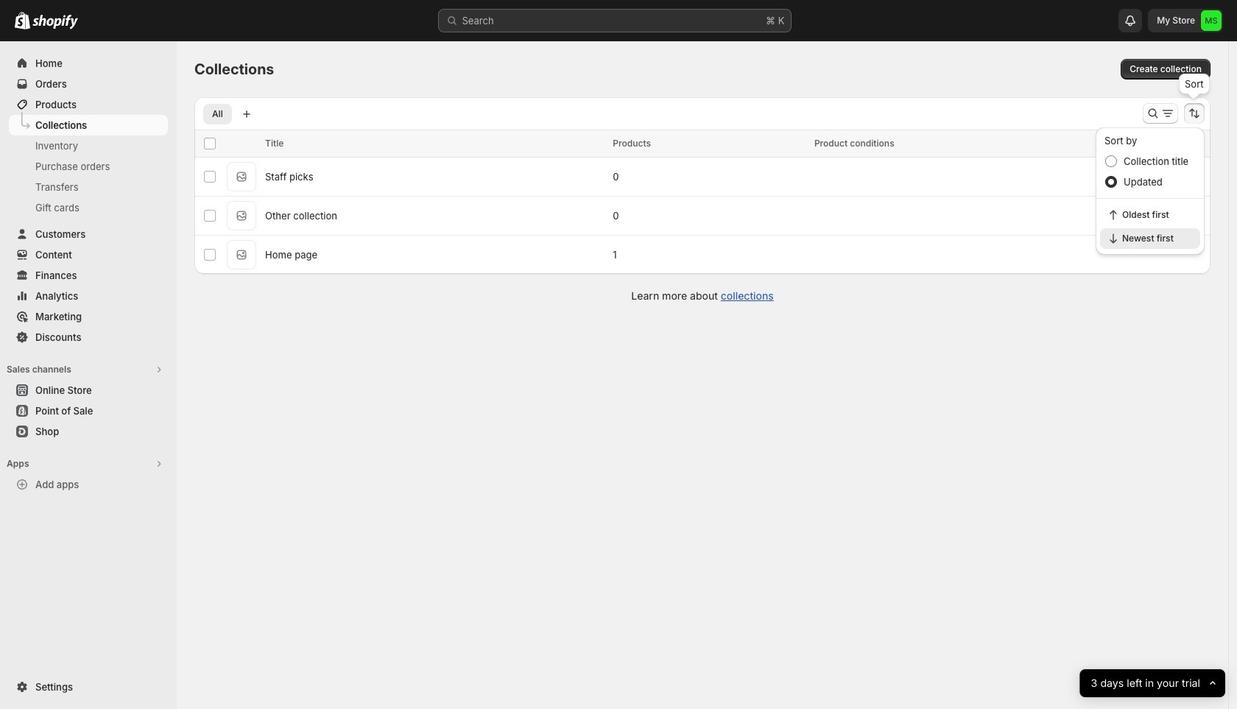 Task type: vqa. For each thing, say whether or not it's contained in the screenshot.
right "Shopify" image
yes



Task type: describe. For each thing, give the bounding box(es) containing it.
shopify image
[[15, 12, 30, 29]]



Task type: locate. For each thing, give the bounding box(es) containing it.
my store image
[[1201, 10, 1222, 31]]

shopify image
[[32, 15, 78, 29]]

tooltip
[[1179, 74, 1210, 94]]



